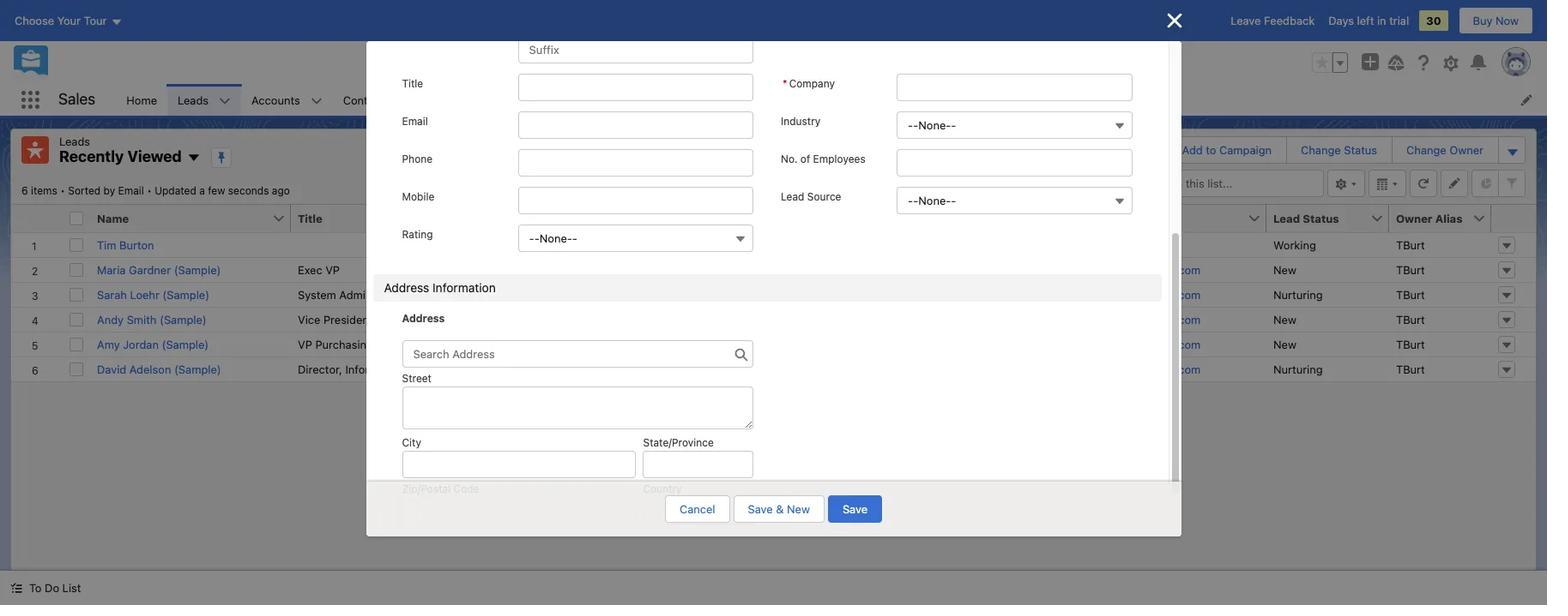 Task type: describe. For each thing, give the bounding box(es) containing it.
0 vertical spatial phone
[[402, 153, 433, 166]]

save & new button
[[733, 496, 825, 523]]

of
[[800, 153, 810, 166]]

new for info@salesforce.com link associated with 3c systems
[[1273, 263, 1297, 277]]

ago
[[272, 184, 290, 197]]

owner inside "button"
[[1396, 212, 1433, 225]]

list
[[62, 582, 81, 596]]

Street text field
[[402, 387, 753, 430]]

change status
[[1301, 143, 1377, 157]]

--none-- for rating
[[529, 232, 577, 245]]

save for save
[[843, 503, 868, 517]]

item number image
[[11, 205, 63, 232]]

home
[[126, 93, 157, 107]]

systems
[[559, 263, 603, 277]]

analytics
[[977, 93, 1024, 107]]

tasks
[[1045, 93, 1074, 107]]

buy
[[1473, 14, 1493, 27]]

2 • from the left
[[147, 184, 152, 197]]

*
[[783, 77, 787, 90]]

maria gardner (sample)
[[97, 263, 221, 277]]

leave
[[1231, 14, 1261, 27]]

search...
[[609, 56, 655, 70]]

days
[[1329, 14, 1354, 27]]

sarah loehr (sample) link
[[97, 288, 210, 302]]

title button
[[291, 205, 515, 232]]

contacts
[[343, 93, 390, 107]]

system administrator
[[298, 288, 409, 302]]

amy
[[97, 338, 120, 351]]

City text field
[[402, 451, 636, 479]]

mobile element
[[906, 205, 1096, 233]]

calendar link
[[537, 84, 604, 116]]

status for lead status
[[1303, 212, 1339, 225]]

recently viewed|leads|list view element
[[10, 129, 1537, 572]]

none search field inside recently viewed|leads|list view element
[[1118, 169, 1324, 197]]

change for change owner
[[1407, 143, 1447, 157]]

lead source
[[781, 191, 841, 203]]

text default image
[[10, 583, 22, 595]]

title element
[[291, 205, 544, 233]]

gardner
[[129, 263, 171, 277]]

tim burton enterprises
[[541, 238, 660, 252]]

email element
[[1086, 205, 1277, 233]]

leads list item
[[167, 84, 241, 116]]

president
[[323, 313, 373, 327]]

info@salesforce.com for green dot publishing
[[1092, 363, 1201, 376]]

info@salesforce.com for 3c systems
[[1092, 263, 1201, 277]]

--none-- for industry
[[908, 118, 956, 132]]

owner alias element
[[1389, 205, 1502, 233]]

leads inside 'link'
[[178, 93, 209, 107]]

3c
[[541, 263, 555, 277]]

state/province
[[643, 437, 714, 450]]

quotes link
[[886, 84, 944, 116]]

leave feedback link
[[1231, 14, 1315, 27]]

industry
[[781, 115, 821, 128]]

(sample) for andy smith (sample)
[[160, 313, 207, 327]]

sorted
[[68, 184, 101, 197]]

3c systems
[[541, 263, 603, 277]]

calendar list item
[[537, 84, 626, 116]]

display as table image
[[1369, 169, 1406, 197]]

5 tburt from the top
[[1396, 338, 1425, 351]]

seconds
[[228, 184, 269, 197]]

none- for lead source
[[918, 194, 951, 208]]

Industry button
[[897, 112, 1132, 139]]

Country text field
[[643, 498, 753, 525]]

search... button
[[575, 49, 919, 76]]

2 nurturing from the top
[[1273, 363, 1323, 376]]

green
[[541, 363, 572, 376]]

save button
[[828, 496, 882, 523]]

change owner
[[1407, 143, 1484, 157]]

new inside save & new button
[[787, 503, 810, 517]]

2 info@salesforce.com link from the top
[[1092, 288, 1201, 302]]

cancel button
[[665, 496, 730, 523]]

1 vertical spatial email
[[118, 184, 144, 197]]

home link
[[116, 84, 167, 116]]

* company
[[783, 77, 835, 90]]

add to campaign button
[[1168, 137, 1286, 163]]

andy smith (sample) link
[[97, 313, 207, 327]]

by
[[103, 184, 115, 197]]

amy jordan (sample) link
[[97, 338, 209, 351]]

calendar
[[547, 93, 593, 107]]

zip/postal code
[[402, 483, 479, 496]]

amy jordan (sample)
[[97, 338, 209, 351]]

none- for industry
[[918, 118, 951, 132]]

mobile inside button
[[913, 212, 950, 225]]

campaign
[[1219, 143, 1272, 157]]

working
[[1273, 238, 1316, 252]]

leave feedback
[[1231, 14, 1315, 27]]

trial
[[1389, 14, 1409, 27]]

save for save & new
[[748, 503, 773, 517]]

company element
[[534, 205, 737, 233]]

1 nurturing from the top
[[1273, 288, 1323, 302]]

lead status
[[1273, 212, 1339, 225]]

contacts list item
[[333, 84, 423, 116]]

in
[[1377, 14, 1386, 27]]

left
[[1357, 14, 1374, 27]]

recently viewed grid
[[11, 205, 1536, 382]]

No. of Employees text field
[[897, 149, 1132, 177]]

1 horizontal spatial title
[[402, 77, 423, 90]]

quotes
[[897, 93, 934, 107]]

smith
[[127, 313, 157, 327]]

tim for tim burton enterprises
[[541, 238, 560, 252]]

burton for tim burton enterprises
[[563, 238, 598, 252]]

sarah
[[97, 288, 127, 302]]

updated
[[155, 184, 196, 197]]

0 vertical spatial company
[[789, 77, 835, 90]]

1 vertical spatial leads
[[59, 135, 90, 148]]

to
[[1206, 143, 1216, 157]]

few
[[208, 184, 225, 197]]

vice president
[[298, 313, 373, 327]]

action image
[[1491, 205, 1536, 232]]

items
[[31, 184, 57, 197]]

dashboards
[[708, 93, 770, 107]]

new button
[[1053, 137, 1103, 163]]

6
[[21, 184, 28, 197]]

no.
[[781, 153, 798, 166]]

adelson
[[129, 363, 171, 376]]

city
[[402, 437, 421, 450]]

green dot publishing
[[541, 363, 650, 376]]

rating
[[402, 228, 433, 241]]

zip/postal
[[402, 483, 451, 496]]

(sample) for amy jordan (sample)
[[162, 338, 209, 351]]

3 info@salesforce.com from the top
[[1092, 313, 1201, 327]]

1 horizontal spatial vp
[[325, 263, 340, 277]]

enterprises
[[601, 238, 660, 252]]

andy
[[97, 313, 124, 327]]

do
[[45, 582, 59, 596]]

country
[[643, 483, 682, 496]]

Title text field
[[518, 74, 753, 101]]

Zip/Postal Code text field
[[402, 498, 636, 525]]

burton for tim burton
[[119, 238, 154, 252]]

maria gardner (sample) link
[[97, 263, 221, 277]]

--none-- for lead source
[[908, 194, 956, 208]]

andy smith (sample)
[[97, 313, 207, 327]]

quotes list item
[[886, 84, 967, 116]]

street
[[402, 372, 432, 385]]



Task type: vqa. For each thing, say whether or not it's contained in the screenshot.
What's
no



Task type: locate. For each thing, give the bounding box(es) containing it.
tburt for maria gardner (sample)
[[1396, 263, 1425, 277]]

tburt for david adelson (sample)
[[1396, 363, 1425, 376]]

0 horizontal spatial status
[[1303, 212, 1339, 225]]

dashboards list item
[[697, 84, 803, 116]]

0 vertical spatial nurturing
[[1273, 288, 1323, 302]]

address down rating
[[384, 281, 429, 295]]

1 vertical spatial status
[[1303, 212, 1339, 225]]

4 info@salesforce.com link from the top
[[1092, 338, 1201, 351]]

(sample) up 'david adelson (sample)' link
[[162, 338, 209, 351]]

phone inside button
[[734, 212, 769, 225]]

information inside recently viewed "grid"
[[345, 363, 405, 376]]

1 vertical spatial owner
[[1396, 212, 1433, 225]]

State/Province text field
[[643, 451, 753, 479]]

lead inside button
[[1273, 212, 1300, 225]]

status up list view controls image at right top
[[1344, 143, 1377, 157]]

lead for lead source
[[781, 191, 804, 203]]

0 vertical spatial status
[[1344, 143, 1377, 157]]

add to campaign
[[1182, 143, 1272, 157]]

technology
[[408, 363, 468, 376]]

3 info@salesforce.com link from the top
[[1092, 313, 1201, 327]]

alias
[[1435, 212, 1463, 225]]

1 burton from the left
[[119, 238, 154, 252]]

action element
[[1491, 205, 1536, 233]]

1 tburt from the top
[[1396, 238, 1425, 252]]

Lead Source button
[[897, 187, 1132, 215]]

director,
[[298, 363, 342, 376]]

0 horizontal spatial information
[[345, 363, 405, 376]]

none-
[[918, 118, 951, 132], [918, 194, 951, 208], [540, 232, 572, 245]]

Rating button
[[518, 225, 753, 252]]

mobile button
[[906, 205, 1067, 232]]

2 vertical spatial email
[[1092, 212, 1122, 225]]

accounts link
[[241, 84, 310, 116]]

change inside button
[[1407, 143, 1447, 157]]

0 vertical spatial leads
[[178, 93, 209, 107]]

1 vertical spatial address
[[402, 312, 445, 325]]

lead status element
[[1267, 205, 1400, 233]]

enterprise,
[[562, 338, 619, 351]]

1 vertical spatial --none--
[[908, 194, 956, 208]]

accounts
[[252, 93, 300, 107]]

5 info@salesforce.com link from the top
[[1092, 363, 1201, 376]]

status up working
[[1303, 212, 1339, 225]]

1 vertical spatial nurturing
[[1273, 363, 1323, 376]]

change up list view controls image at right top
[[1301, 143, 1341, 157]]

6 tburt from the top
[[1396, 363, 1425, 376]]

david adelson (sample) link
[[97, 363, 221, 376]]

Phone text field
[[518, 149, 753, 177]]

inc
[[622, 338, 637, 351]]

save
[[748, 503, 773, 517], [843, 503, 868, 517]]

tburt for sarah loehr (sample)
[[1396, 288, 1425, 302]]

burton up systems
[[563, 238, 598, 252]]

import button
[[1105, 137, 1167, 163]]

nurturing
[[1273, 288, 1323, 302], [1273, 363, 1323, 376]]

•
[[60, 184, 65, 197], [147, 184, 152, 197]]

0 horizontal spatial change
[[1301, 143, 1341, 157]]

david adelson (sample)
[[97, 363, 221, 376]]

0 horizontal spatial leads
[[59, 135, 90, 148]]

1 horizontal spatial status
[[1344, 143, 1377, 157]]

3 tburt from the top
[[1396, 288, 1425, 302]]

employees
[[813, 153, 866, 166]]

2 tburt from the top
[[1396, 263, 1425, 277]]

2 change from the left
[[1407, 143, 1447, 157]]

jordan
[[123, 338, 159, 351]]

1 horizontal spatial lead
[[1273, 212, 1300, 225]]

0 horizontal spatial phone
[[402, 153, 433, 166]]

to do list button
[[0, 572, 91, 606]]

• left the "updated"
[[147, 184, 152, 197]]

tasks link
[[1035, 84, 1085, 116]]

buy now button
[[1458, 7, 1533, 34]]

company inside company button
[[541, 212, 593, 225]]

--none--
[[908, 118, 956, 132], [908, 194, 956, 208], [529, 232, 577, 245]]

1 horizontal spatial owner
[[1450, 143, 1484, 157]]

lead
[[781, 191, 804, 203], [1273, 212, 1300, 225]]

Mobile text field
[[518, 187, 753, 215]]

1 vertical spatial phone
[[734, 212, 769, 225]]

1 horizontal spatial company
[[789, 77, 835, 90]]

cancel
[[680, 503, 715, 517]]

to
[[29, 582, 42, 596]]

none- for rating
[[540, 232, 572, 245]]

vice
[[298, 313, 320, 327]]

1 horizontal spatial information
[[433, 281, 496, 295]]

dot
[[575, 363, 594, 376]]

Suffix text field
[[518, 36, 753, 64]]

1 horizontal spatial mobile
[[913, 212, 950, 225]]

burton up gardner
[[119, 238, 154, 252]]

2 vertical spatial none-
[[540, 232, 572, 245]]

sarah loehr (sample)
[[97, 288, 210, 302]]

information for address
[[433, 281, 496, 295]]

accounts list item
[[241, 84, 333, 116]]

1 horizontal spatial leads
[[178, 93, 209, 107]]

4 info@salesforce.com from the top
[[1092, 338, 1201, 351]]

system
[[298, 288, 336, 302]]

tim burton
[[97, 238, 154, 252]]

inverse image
[[1164, 10, 1185, 31]]

new for info@salesforce.com link for lee enterprise, inc
[[1273, 338, 1297, 351]]

tim burton link
[[97, 238, 154, 252]]

list containing home
[[116, 84, 1547, 116]]

change inside button
[[1301, 143, 1341, 157]]

change for change status
[[1301, 143, 1341, 157]]

status inside recently viewed "grid"
[[1303, 212, 1339, 225]]

2 vertical spatial --none--
[[529, 232, 577, 245]]

1 horizontal spatial •
[[147, 184, 152, 197]]

days left in trial
[[1329, 14, 1409, 27]]

1 info@salesforce.com from the top
[[1092, 263, 1201, 277]]

change up owner alias
[[1407, 143, 1447, 157]]

item number element
[[11, 205, 63, 233]]

owner up alias at the top
[[1450, 143, 1484, 157]]

information down rating
[[433, 281, 496, 295]]

save & new
[[748, 503, 810, 517]]

new inside new button
[[1067, 143, 1090, 157]]

0 vertical spatial lead
[[781, 191, 804, 203]]

1 horizontal spatial tim
[[541, 238, 560, 252]]

maria
[[97, 263, 126, 277]]

list item
[[803, 84, 886, 116]]

address down address information at the top left of page
[[402, 312, 445, 325]]

0 horizontal spatial company
[[541, 212, 593, 225]]

2 info@salesforce.com from the top
[[1092, 288, 1201, 302]]

tburt for andy smith (sample)
[[1396, 313, 1425, 327]]

lee
[[541, 338, 559, 351]]

(sample) down maria gardner (sample) link
[[163, 288, 210, 302]]

name element
[[90, 205, 301, 233]]

exec vp
[[298, 263, 340, 277]]

0 horizontal spatial lead
[[781, 191, 804, 203]]

2 save from the left
[[843, 503, 868, 517]]

4 tburt from the top
[[1396, 313, 1425, 327]]

title right contacts link
[[402, 77, 423, 90]]

a
[[199, 184, 205, 197]]

recently viewed status
[[21, 184, 155, 197]]

mobile
[[402, 191, 434, 203], [913, 212, 950, 225]]

None text field
[[897, 74, 1132, 101]]

Search Address text field
[[402, 341, 753, 368]]

owner inside button
[[1450, 143, 1484, 157]]

contacts link
[[333, 84, 400, 116]]

tim for tim burton
[[97, 238, 116, 252]]

email
[[402, 115, 428, 128], [118, 184, 144, 197], [1092, 212, 1122, 225]]

1 vertical spatial information
[[345, 363, 405, 376]]

1 change from the left
[[1301, 143, 1341, 157]]

0 vertical spatial vp
[[325, 263, 340, 277]]

address
[[384, 281, 429, 295], [402, 312, 445, 325]]

0 horizontal spatial •
[[60, 184, 65, 197]]

director, information technology
[[298, 363, 468, 376]]

cell
[[63, 205, 90, 233], [291, 233, 534, 257], [1086, 233, 1267, 257], [534, 282, 727, 307], [727, 282, 906, 307], [906, 282, 1086, 307], [534, 307, 727, 332], [727, 307, 906, 332], [906, 307, 1086, 332], [906, 332, 1086, 357], [906, 357, 1086, 381]]

tasks list item
[[1035, 84, 1107, 116]]

email inside button
[[1092, 212, 1122, 225]]

company right *
[[789, 77, 835, 90]]

1 horizontal spatial save
[[843, 503, 868, 517]]

(sample) for david adelson (sample)
[[174, 363, 221, 376]]

lead up phone button
[[781, 191, 804, 203]]

1 vertical spatial vp
[[298, 338, 312, 351]]

title up exec
[[298, 212, 323, 225]]

information for director,
[[345, 363, 405, 376]]

1 • from the left
[[60, 184, 65, 197]]

0 horizontal spatial burton
[[119, 238, 154, 252]]

information down purchasing
[[345, 363, 405, 376]]

2 burton from the left
[[563, 238, 598, 252]]

lead status button
[[1267, 205, 1370, 232]]

2 horizontal spatial email
[[1092, 212, 1122, 225]]

email down import button
[[1092, 212, 1122, 225]]

1 vertical spatial mobile
[[913, 212, 950, 225]]

0 vertical spatial owner
[[1450, 143, 1484, 157]]

0 vertical spatial none-
[[918, 118, 951, 132]]

owner alias
[[1396, 212, 1463, 225]]

new for third info@salesforce.com link from the bottom
[[1273, 313, 1297, 327]]

change owner button
[[1393, 137, 1497, 163]]

title inside button
[[298, 212, 323, 225]]

info@salesforce.com
[[1092, 263, 1201, 277], [1092, 288, 1201, 302], [1092, 313, 1201, 327], [1092, 338, 1201, 351], [1092, 363, 1201, 376]]

1 tim from the left
[[97, 238, 116, 252]]

name button
[[90, 205, 272, 232]]

save right the &
[[843, 503, 868, 517]]

recently viewed
[[59, 148, 182, 166]]

owner alias button
[[1389, 205, 1473, 232]]

feedback
[[1264, 14, 1315, 27]]

1 vertical spatial none-
[[918, 194, 951, 208]]

6 items • sorted by email • updated a few seconds ago
[[21, 184, 290, 197]]

lead for lead status
[[1273, 212, 1300, 225]]

email right 'by'
[[118, 184, 144, 197]]

vp right exec
[[325, 263, 340, 277]]

1 vertical spatial lead
[[1273, 212, 1300, 225]]

&
[[776, 503, 784, 517]]

phone
[[402, 153, 433, 166], [734, 212, 769, 225]]

email right contacts link
[[402, 115, 428, 128]]

tim
[[97, 238, 116, 252], [541, 238, 560, 252]]

(sample) right adelson
[[174, 363, 221, 376]]

info@salesforce.com link for lee enterprise, inc
[[1092, 338, 1201, 351]]

0 horizontal spatial mobile
[[402, 191, 434, 203]]

vp down vice
[[298, 338, 312, 351]]

name
[[97, 212, 129, 225]]

lead up working
[[1273, 212, 1300, 225]]

info@salesforce.com link for 3c systems
[[1092, 263, 1201, 277]]

5 info@salesforce.com from the top
[[1092, 363, 1201, 376]]

0 horizontal spatial title
[[298, 212, 323, 225]]

Email text field
[[518, 112, 753, 139]]

email button
[[1086, 205, 1248, 232]]

tim up 3c
[[541, 238, 560, 252]]

phone button
[[727, 205, 887, 232]]

list
[[116, 84, 1547, 116]]

save left the &
[[748, 503, 773, 517]]

1 vertical spatial company
[[541, 212, 593, 225]]

owner left alias at the top
[[1396, 212, 1433, 225]]

1 save from the left
[[748, 503, 773, 517]]

1 horizontal spatial phone
[[734, 212, 769, 225]]

0 vertical spatial mobile
[[402, 191, 434, 203]]

1 vertical spatial title
[[298, 212, 323, 225]]

info@salesforce.com link
[[1092, 263, 1201, 277], [1092, 288, 1201, 302], [1092, 313, 1201, 327], [1092, 338, 1201, 351], [1092, 363, 1201, 376]]

viewed
[[127, 148, 182, 166]]

0 vertical spatial title
[[402, 77, 423, 90]]

(sample) down "sarah loehr (sample)" "link"
[[160, 313, 207, 327]]

info@salesforce.com for lee enterprise, inc
[[1092, 338, 1201, 351]]

tim up maria on the top left of page
[[97, 238, 116, 252]]

leads right 'home' link on the top left of the page
[[178, 93, 209, 107]]

address for address information
[[384, 281, 429, 295]]

None search field
[[1118, 169, 1324, 197]]

info@salesforce.com link for green dot publishing
[[1092, 363, 1201, 376]]

1 horizontal spatial email
[[402, 115, 428, 128]]

0 horizontal spatial email
[[118, 184, 144, 197]]

analytics link
[[967, 84, 1035, 116]]

0 vertical spatial address
[[384, 281, 429, 295]]

(sample) for maria gardner (sample)
[[174, 263, 221, 277]]

1 horizontal spatial burton
[[563, 238, 598, 252]]

phone element
[[727, 205, 916, 233]]

1 horizontal spatial change
[[1407, 143, 1447, 157]]

0 horizontal spatial save
[[748, 503, 773, 517]]

code
[[454, 483, 479, 496]]

sales
[[58, 90, 95, 108]]

forecasts link
[[626, 84, 697, 116]]

(sample) right gardner
[[174, 263, 221, 277]]

0 horizontal spatial vp
[[298, 338, 312, 351]]

Search Recently Viewed list view. search field
[[1118, 169, 1324, 197]]

company
[[789, 77, 835, 90], [541, 212, 593, 225]]

• right the 'items'
[[60, 184, 65, 197]]

0 vertical spatial --none--
[[908, 118, 956, 132]]

2 tim from the left
[[541, 238, 560, 252]]

(sample) for sarah loehr (sample)
[[163, 288, 210, 302]]

group
[[1312, 52, 1348, 73]]

company up tim burton enterprises
[[541, 212, 593, 225]]

david
[[97, 363, 126, 376]]

lee enterprise, inc
[[541, 338, 637, 351]]

click to dial disabled image
[[734, 263, 840, 277], [913, 263, 1019, 277], [734, 338, 840, 351], [734, 363, 840, 376]]

0 horizontal spatial tim
[[97, 238, 116, 252]]

leads
[[178, 93, 209, 107], [59, 135, 90, 148]]

0 horizontal spatial owner
[[1396, 212, 1433, 225]]

list view controls image
[[1328, 169, 1365, 197]]

address for address
[[402, 312, 445, 325]]

leads down "sales"
[[59, 135, 90, 148]]

1 info@salesforce.com link from the top
[[1092, 263, 1201, 277]]

status for change status
[[1344, 143, 1377, 157]]

0 vertical spatial information
[[433, 281, 496, 295]]

no. of employees
[[781, 153, 866, 166]]

0 vertical spatial email
[[402, 115, 428, 128]]



